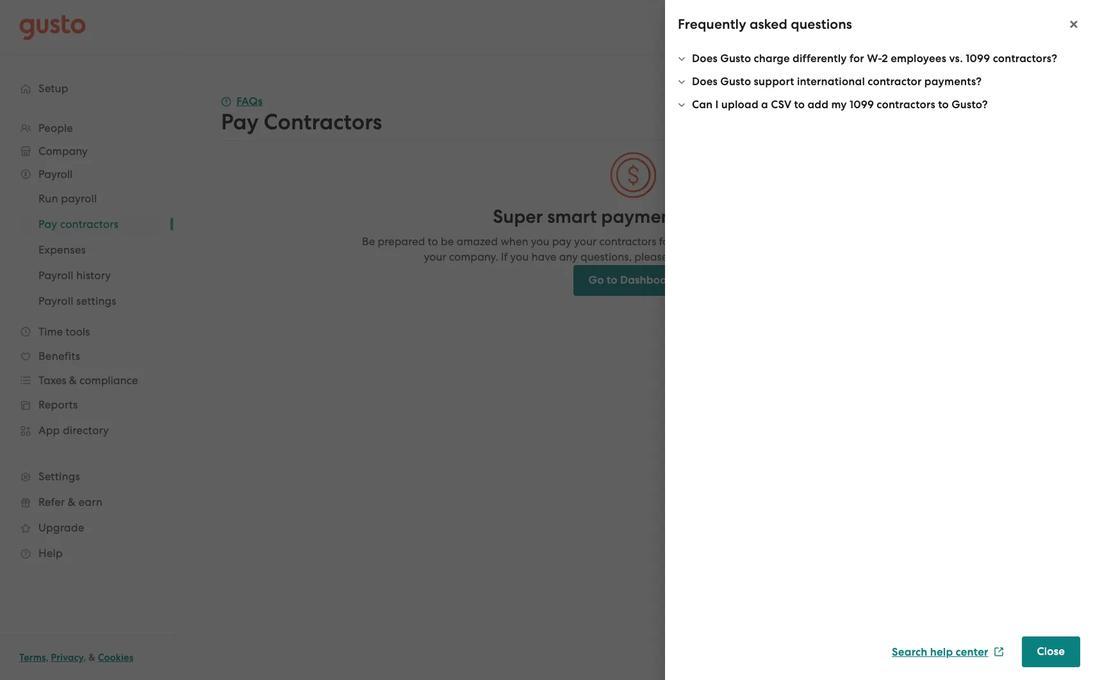 Task type: describe. For each thing, give the bounding box(es) containing it.
but
[[745, 235, 762, 248]]

close
[[1038, 646, 1065, 659]]

&
[[89, 653, 96, 664]]

super smart payments start here
[[493, 206, 774, 228]]

close button
[[1022, 637, 1081, 668]]

faqs button
[[221, 94, 263, 110]]

csv
[[771, 98, 792, 112]]

up
[[892, 235, 905, 248]]

does for does gusto charge differently for w-2 employees vs. 1099 contractors?
[[692, 52, 718, 65]]

time.
[[717, 235, 742, 248]]

w-
[[867, 52, 882, 65]]

to right "go"
[[607, 274, 618, 287]]

employees
[[891, 52, 947, 65]]

1 vertical spatial your
[[424, 251, 447, 263]]

upload
[[722, 98, 759, 112]]

contractors?
[[993, 52, 1058, 65]]

go
[[589, 274, 604, 287]]

prepared
[[378, 235, 425, 248]]

help
[[931, 646, 954, 659]]

add
[[808, 98, 829, 112]]

my
[[832, 98, 847, 112]]

does gusto charge differently for w-2 employees vs. 1099 contractors?
[[692, 52, 1058, 65]]

smart
[[548, 206, 597, 228]]

questions,
[[581, 251, 632, 263]]

at
[[726, 251, 736, 263]]

2 , from the left
[[83, 653, 86, 664]]

pay
[[221, 109, 259, 135]]

be
[[441, 235, 454, 248]]

first,
[[765, 235, 786, 248]]

a
[[762, 98, 769, 112]]

gusto?
[[952, 98, 988, 112]]

does gusto support international contractor payments?
[[692, 75, 982, 88]]

vs.
[[950, 52, 964, 65]]

setting
[[855, 235, 889, 248]]

cookies
[[98, 653, 134, 664]]

i
[[716, 98, 719, 112]]

the
[[676, 235, 693, 248]]

terms , privacy , & cookies
[[19, 653, 134, 664]]

us
[[712, 251, 723, 263]]

home image
[[19, 14, 86, 40]]

frequently asked questions
[[678, 16, 853, 33]]

search help center
[[892, 646, 989, 659]]

1 , from the left
[[46, 653, 49, 664]]

terms link
[[19, 653, 46, 664]]



Task type: vqa. For each thing, say whether or not it's contained in the screenshot.
the top planning
no



Task type: locate. For each thing, give the bounding box(es) containing it.
dashboard
[[620, 274, 679, 287]]

1 horizontal spatial you
[[531, 235, 550, 248]]

0 vertical spatial you
[[531, 235, 550, 248]]

1 vertical spatial contractors
[[600, 235, 657, 248]]

pay contractors
[[221, 109, 382, 135]]

questions
[[791, 16, 853, 33]]

go to dashboard link
[[574, 265, 694, 296]]

contractors for for
[[600, 235, 657, 248]]

contractors down contractor
[[877, 98, 936, 112]]

0 vertical spatial contractors
[[877, 98, 936, 112]]

terms
[[19, 653, 46, 664]]

0 horizontal spatial please
[[635, 251, 668, 263]]

to left be
[[428, 235, 438, 248]]

does down frequently
[[692, 52, 718, 65]]

for inside frequently asked questions dialog
[[850, 52, 865, 65]]

contact
[[671, 251, 709, 263]]

2
[[882, 52, 889, 65]]

you right if on the top left of the page
[[511, 251, 529, 263]]

please
[[789, 235, 823, 248], [635, 251, 668, 263]]

1 vertical spatial does
[[692, 75, 718, 88]]

contractors down super smart payments start here
[[600, 235, 657, 248]]

privacy link
[[51, 653, 83, 664]]

1 vertical spatial 1099
[[850, 98, 875, 112]]

start
[[691, 206, 731, 228]]

to down payments?
[[939, 98, 949, 112]]

2 gusto from the top
[[721, 75, 752, 88]]

contractors inside frequently asked questions dialog
[[877, 98, 936, 112]]

here
[[736, 206, 774, 228]]

finish
[[825, 235, 852, 248]]

cookies button
[[98, 651, 134, 666]]

1 vertical spatial you
[[511, 251, 529, 263]]

0 horizontal spatial ,
[[46, 653, 49, 664]]

0 horizontal spatial 1099
[[850, 98, 875, 112]]

can
[[692, 98, 713, 112]]

go to dashboard
[[589, 274, 679, 287]]

0 horizontal spatial you
[[511, 251, 529, 263]]

0 horizontal spatial for
[[659, 235, 673, 248]]

1 vertical spatial for
[[659, 235, 673, 248]]

differently
[[793, 52, 847, 65]]

to inside be prepared to be amazed when you pay your contractors for the first time. but first, please finish setting up your company. if you have any questions, please contact us at
[[428, 235, 438, 248]]

contractors inside be prepared to be amazed when you pay your contractors for the first time. but first, please finish setting up your company. if you have any questions, please contact us at
[[600, 235, 657, 248]]

amazed
[[457, 235, 498, 248]]

privacy
[[51, 653, 83, 664]]

does for does gusto support international contractor payments?
[[692, 75, 718, 88]]

does up can
[[692, 75, 718, 88]]

1 gusto from the top
[[721, 52, 752, 65]]

contractors for to
[[877, 98, 936, 112]]

to
[[795, 98, 805, 112], [939, 98, 949, 112], [428, 235, 438, 248], [607, 274, 618, 287]]

illustration of a coin image
[[610, 151, 658, 199]]

pay
[[552, 235, 572, 248]]

1 vertical spatial gusto
[[721, 75, 752, 88]]

contractors
[[877, 98, 936, 112], [600, 235, 657, 248]]

please right first,
[[789, 235, 823, 248]]

contractor
[[868, 75, 922, 88]]

0 horizontal spatial contractors
[[600, 235, 657, 248]]

, left &
[[83, 653, 86, 664]]

international
[[798, 75, 866, 88]]

when
[[501, 235, 529, 248]]

any
[[559, 251, 578, 263]]

2 does from the top
[[692, 75, 718, 88]]

gusto left charge
[[721, 52, 752, 65]]

search
[[892, 646, 928, 659]]

1 horizontal spatial please
[[789, 235, 823, 248]]

center
[[956, 646, 989, 659]]

gusto up upload
[[721, 75, 752, 88]]

1099 right "my"
[[850, 98, 875, 112]]

gusto
[[721, 52, 752, 65], [721, 75, 752, 88]]

you
[[531, 235, 550, 248], [511, 251, 529, 263]]

1 horizontal spatial 1099
[[966, 52, 991, 65]]

to right csv
[[795, 98, 805, 112]]

1 horizontal spatial ,
[[83, 653, 86, 664]]

for left w-
[[850, 52, 865, 65]]

support
[[754, 75, 795, 88]]

your down be
[[424, 251, 447, 263]]

charge
[[754, 52, 790, 65]]

0 vertical spatial please
[[789, 235, 823, 248]]

1 horizontal spatial contractors
[[877, 98, 936, 112]]

1099
[[966, 52, 991, 65], [850, 98, 875, 112]]

be
[[362, 235, 375, 248]]

company.
[[449, 251, 499, 263]]

does
[[692, 52, 718, 65], [692, 75, 718, 88]]

0 vertical spatial your
[[575, 235, 597, 248]]

be prepared to be amazed when you pay your contractors for the first time. but first, please finish setting up your company. if you have any questions, please contact us at
[[362, 235, 905, 263]]

0 vertical spatial for
[[850, 52, 865, 65]]

first
[[695, 235, 714, 248]]

can i upload a csv to add my 1099 contractors to gusto?
[[692, 98, 988, 112]]

payments
[[602, 206, 687, 228]]

1 horizontal spatial your
[[575, 235, 597, 248]]

0 vertical spatial does
[[692, 52, 718, 65]]

1 does from the top
[[692, 52, 718, 65]]

for inside be prepared to be amazed when you pay your contractors for the first time. but first, please finish setting up your company. if you have any questions, please contact us at
[[659, 235, 673, 248]]

gusto for charge
[[721, 52, 752, 65]]

have
[[532, 251, 557, 263]]

your up any
[[575, 235, 597, 248]]

frequently
[[678, 16, 747, 33]]

1099 right vs.
[[966, 52, 991, 65]]

gusto for support
[[721, 75, 752, 88]]

super
[[493, 206, 543, 228]]

frequently asked questions dialog
[[665, 0, 1094, 681]]

search help center link
[[892, 646, 1004, 659]]

0 vertical spatial 1099
[[966, 52, 991, 65]]

please up dashboard
[[635, 251, 668, 263]]

for left the
[[659, 235, 673, 248]]

1 horizontal spatial for
[[850, 52, 865, 65]]

for
[[850, 52, 865, 65], [659, 235, 673, 248]]

, left privacy
[[46, 653, 49, 664]]

asked
[[750, 16, 788, 33]]

0 vertical spatial gusto
[[721, 52, 752, 65]]

,
[[46, 653, 49, 664], [83, 653, 86, 664]]

faqs
[[236, 95, 263, 108]]

payments?
[[925, 75, 982, 88]]

your
[[575, 235, 597, 248], [424, 251, 447, 263]]

1 vertical spatial please
[[635, 251, 668, 263]]

account menu element
[[846, 0, 1074, 54]]

you up have
[[531, 235, 550, 248]]

0 horizontal spatial your
[[424, 251, 447, 263]]

contractors
[[264, 109, 382, 135]]

if
[[501, 251, 508, 263]]



